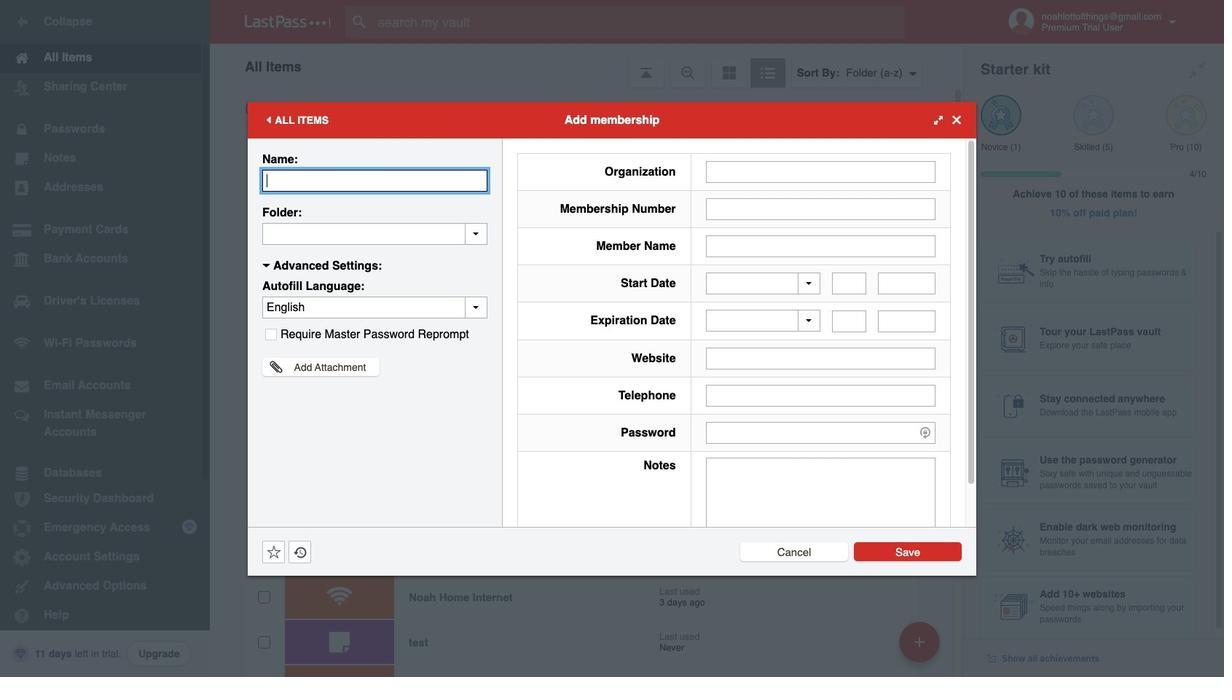 Task type: describe. For each thing, give the bounding box(es) containing it.
main navigation navigation
[[0, 0, 210, 677]]

vault options navigation
[[210, 44, 964, 87]]



Task type: vqa. For each thing, say whether or not it's contained in the screenshot.
caret right image
no



Task type: locate. For each thing, give the bounding box(es) containing it.
lastpass image
[[245, 15, 331, 28]]

new item image
[[915, 637, 925, 647]]

None text field
[[262, 169, 488, 191], [706, 235, 936, 257], [878, 273, 936, 294], [832, 310, 867, 332], [878, 310, 936, 332], [706, 347, 936, 369], [706, 457, 936, 548], [262, 169, 488, 191], [706, 235, 936, 257], [878, 273, 936, 294], [832, 310, 867, 332], [878, 310, 936, 332], [706, 347, 936, 369], [706, 457, 936, 548]]

new item navigation
[[894, 617, 949, 677]]

search my vault text field
[[346, 6, 928, 38]]

None text field
[[706, 161, 936, 183], [706, 198, 936, 220], [262, 223, 488, 245], [832, 273, 867, 294], [706, 385, 936, 406], [706, 161, 936, 183], [706, 198, 936, 220], [262, 223, 488, 245], [832, 273, 867, 294], [706, 385, 936, 406]]

None password field
[[706, 422, 936, 444]]

dialog
[[248, 102, 977, 575]]

Search search field
[[346, 6, 928, 38]]



